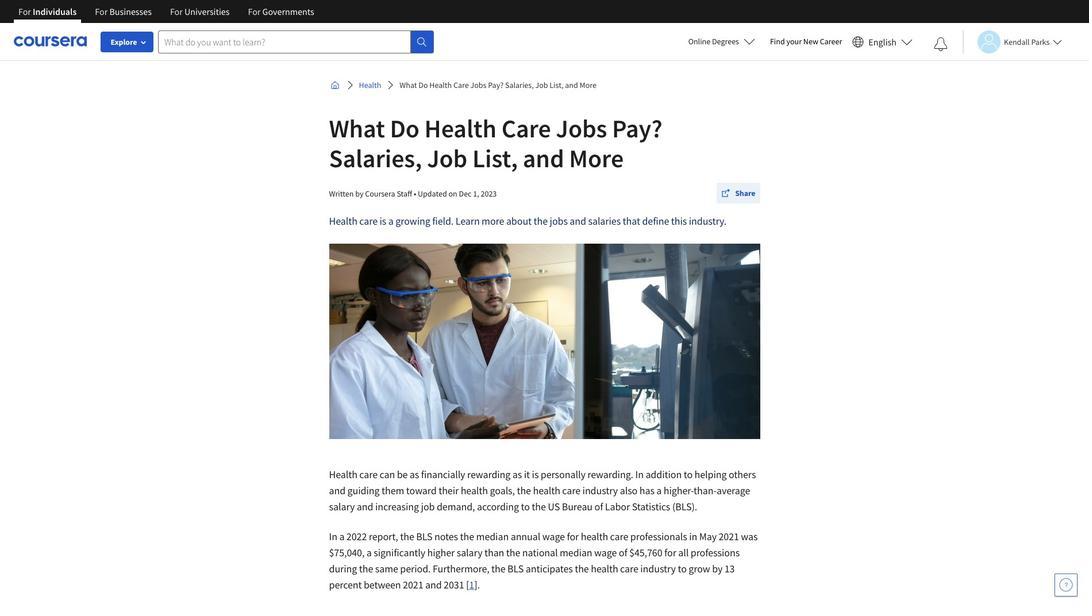 Task type: describe. For each thing, give the bounding box(es) containing it.
bureau
[[562, 500, 593, 514]]

care up the 'bureau'
[[563, 484, 581, 497]]

toward
[[406, 484, 437, 497]]

health link
[[355, 75, 386, 95]]

for individuals
[[18, 6, 77, 17]]

[featured image] two health care workers wear protective glasses and lab coats and stand in front of a medical instrument. image
[[329, 244, 761, 439]]

define
[[643, 214, 670, 228]]

governments
[[263, 6, 314, 17]]

written by coursera staff • updated on dec 1, 2023
[[329, 188, 497, 199]]

0 vertical spatial job
[[536, 80, 548, 90]]

do inside what do health care jobs pay? salaries, job list, and more
[[390, 113, 420, 144]]

0 vertical spatial wage
[[543, 530, 565, 543]]

0 vertical spatial what do health care jobs pay? salaries, job list, and more
[[400, 80, 597, 90]]

for for universities
[[170, 6, 183, 17]]

than
[[485, 546, 505, 560]]

find
[[771, 36, 785, 47]]

new
[[804, 36, 819, 47]]

staff
[[397, 188, 412, 199]]

home image
[[330, 81, 340, 90]]

2022
[[347, 530, 367, 543]]

helping
[[695, 468, 727, 481]]

0 vertical spatial what
[[400, 80, 417, 90]]

between
[[364, 579, 401, 592]]

a inside health care can be as financially rewarding as it is personally rewarding. in addition to helping others and guiding them toward their health goals, the health care industry also has a higher-than-average salary and increasing job demand, according to the us bureau of labor statistics (bls).
[[657, 484, 662, 497]]

for universities
[[170, 6, 230, 17]]

2 as from the left
[[513, 468, 522, 481]]

was
[[741, 530, 758, 543]]

what do health care jobs pay? salaries, job list, and more link
[[395, 75, 601, 95]]

period.
[[400, 562, 431, 576]]

more
[[482, 214, 505, 228]]

for for individuals
[[18, 6, 31, 17]]

the up significantly
[[400, 530, 414, 543]]

their
[[439, 484, 459, 497]]

kendall parks
[[1005, 37, 1050, 47]]

about
[[507, 214, 532, 228]]

the left us
[[532, 500, 546, 514]]

industry inside health care can be as financially rewarding as it is personally rewarding. in addition to helping others and guiding them toward their health goals, the health care industry also has a higher-than-average salary and increasing job demand, according to the us bureau of labor statistics (bls).
[[583, 484, 618, 497]]

dec
[[459, 188, 472, 199]]

goals,
[[490, 484, 515, 497]]

on
[[449, 188, 458, 199]]

the down the it at the bottom
[[517, 484, 531, 497]]

banner navigation
[[9, 0, 324, 23]]

find your new career
[[771, 36, 843, 47]]

a left 2022
[[339, 530, 345, 543]]

financially
[[421, 468, 465, 481]]

industry inside in a 2022 report, the bls notes the median annual wage for health care professionals in may 2021 was $75,040, a significantly higher salary than the national median wage of $45,760 for all professions during the same period. furthermore, the bls anticipates the health care industry to grow by 13 percent between 2021 and 2031 [
[[641, 562, 676, 576]]

industry.
[[689, 214, 727, 228]]

and inside what do health care jobs pay? salaries, job list, and more
[[523, 143, 564, 174]]

for for governments
[[248, 6, 261, 17]]

english
[[869, 36, 897, 47]]

that
[[623, 214, 641, 228]]

rewarding
[[467, 468, 511, 481]]

average
[[717, 484, 751, 497]]

parks
[[1032, 37, 1050, 47]]

higher
[[428, 546, 455, 560]]

coursera image
[[14, 32, 87, 51]]

to inside in a 2022 report, the bls notes the median annual wage for health care professionals in may 2021 was $75,040, a significantly higher salary than the national median wage of $45,760 for all professions during the same period. furthermore, the bls anticipates the health care industry to grow by 13 percent between 2021 and 2031 [
[[678, 562, 687, 576]]

care up guiding
[[360, 468, 378, 481]]

1 horizontal spatial wage
[[595, 546, 617, 560]]

percent
[[329, 579, 362, 592]]

1 horizontal spatial bls
[[508, 562, 524, 576]]

0 horizontal spatial is
[[380, 214, 387, 228]]

kendall parks button
[[963, 30, 1063, 53]]

it
[[524, 468, 530, 481]]

your
[[787, 36, 802, 47]]

others
[[729, 468, 756, 481]]

care down labor
[[610, 530, 629, 543]]

health care can be as financially rewarding as it is personally rewarding. in addition to helping others and guiding them toward their health goals, the health care industry also has a higher-than-average salary and increasing job demand, according to the us bureau of labor statistics (bls).
[[329, 468, 756, 514]]

universities
[[185, 6, 230, 17]]

them
[[382, 484, 404, 497]]

1 vertical spatial pay?
[[612, 113, 663, 144]]

1 horizontal spatial list,
[[550, 80, 564, 90]]

kendall
[[1005, 37, 1030, 47]]

0 horizontal spatial care
[[454, 80, 469, 90]]

0 horizontal spatial list,
[[473, 143, 518, 174]]

1 horizontal spatial 2021
[[719, 530, 739, 543]]

care down $45,760
[[621, 562, 639, 576]]

field.
[[433, 214, 454, 228]]

].
[[475, 579, 480, 592]]

annual
[[511, 530, 541, 543]]

english button
[[848, 23, 918, 60]]

by inside in a 2022 report, the bls notes the median annual wage for health care professionals in may 2021 was $75,040, a significantly higher salary than the national median wage of $45,760 for all professions during the same period. furthermore, the bls anticipates the health care industry to grow by 13 percent between 2021 and 2031 [
[[713, 562, 723, 576]]

this
[[672, 214, 687, 228]]

online degrees button
[[679, 29, 765, 54]]

job
[[421, 500, 435, 514]]

1 vertical spatial job
[[427, 143, 468, 174]]

the right anticipates in the bottom of the page
[[575, 562, 589, 576]]

jobs
[[550, 214, 568, 228]]

online
[[689, 36, 711, 47]]

a left growing
[[389, 214, 394, 228]]

also
[[620, 484, 638, 497]]

the right the notes
[[460, 530, 474, 543]]

us
[[548, 500, 560, 514]]

and inside in a 2022 report, the bls notes the median annual wage for health care professionals in may 2021 was $75,040, a significantly higher salary than the national median wage of $45,760 for all professions during the same period. furthermore, the bls anticipates the health care industry to grow by 13 percent between 2021 and 2031 [
[[426, 579, 442, 592]]

$75,040,
[[329, 546, 365, 560]]

in inside health care can be as financially rewarding as it is personally rewarding. in addition to helping others and guiding them toward their health goals, the health care industry also has a higher-than-average salary and increasing job demand, according to the us bureau of labor statistics (bls).
[[636, 468, 644, 481]]

health care is a growing field. learn more about the jobs and salaries that define this industry.
[[329, 214, 729, 228]]

guiding
[[348, 484, 380, 497]]

(bls).
[[673, 500, 698, 514]]

health right anticipates in the bottom of the page
[[591, 562, 619, 576]]

rewarding.
[[588, 468, 634, 481]]

1 ].
[[469, 579, 482, 592]]

2023
[[481, 188, 497, 199]]

1,
[[473, 188, 479, 199]]

than-
[[694, 484, 717, 497]]

of inside in a 2022 report, the bls notes the median annual wage for health care professionals in may 2021 was $75,040, a significantly higher salary than the national median wage of $45,760 for all professions during the same period. furthermore, the bls anticipates the health care industry to grow by 13 percent between 2021 and 2031 [
[[619, 546, 628, 560]]



Task type: locate. For each thing, give the bounding box(es) containing it.
0 vertical spatial do
[[419, 80, 428, 90]]

0 horizontal spatial jobs
[[471, 80, 487, 90]]

professions
[[691, 546, 740, 560]]

do
[[419, 80, 428, 90], [390, 113, 420, 144]]

2021 down period. on the left bottom
[[403, 579, 424, 592]]

0 horizontal spatial job
[[427, 143, 468, 174]]

statistics
[[632, 500, 671, 514]]

share
[[736, 188, 756, 198]]

1 horizontal spatial for
[[665, 546, 677, 560]]

for for businesses
[[95, 6, 108, 17]]

the down than
[[492, 562, 506, 576]]

wage
[[543, 530, 565, 543], [595, 546, 617, 560]]

0 horizontal spatial what
[[329, 113, 385, 144]]

1 horizontal spatial what
[[400, 80, 417, 90]]

grow
[[689, 562, 711, 576]]

1 vertical spatial to
[[521, 500, 530, 514]]

None search field
[[158, 30, 434, 53]]

0 vertical spatial in
[[636, 468, 644, 481]]

1 as from the left
[[410, 468, 419, 481]]

for left governments on the top left of page
[[248, 6, 261, 17]]

1 vertical spatial is
[[532, 468, 539, 481]]

$45,760
[[630, 546, 663, 560]]

0 vertical spatial 2021
[[719, 530, 739, 543]]

and
[[565, 80, 578, 90], [523, 143, 564, 174], [570, 214, 587, 228], [329, 484, 346, 497], [357, 500, 373, 514], [426, 579, 442, 592]]

1 vertical spatial for
[[665, 546, 677, 560]]

1 vertical spatial more
[[569, 143, 624, 174]]

career
[[820, 36, 843, 47]]

0 vertical spatial for
[[567, 530, 579, 543]]

1 horizontal spatial in
[[636, 468, 644, 481]]

1 vertical spatial 2021
[[403, 579, 424, 592]]

all
[[679, 546, 689, 560]]

updated
[[418, 188, 447, 199]]

health down the 'bureau'
[[581, 530, 608, 543]]

learn
[[456, 214, 480, 228]]

1 vertical spatial what do health care jobs pay? salaries, job list, and more
[[329, 113, 663, 174]]

•
[[414, 188, 416, 199]]

to right according
[[521, 500, 530, 514]]

[
[[466, 579, 469, 592]]

to up "higher-"
[[684, 468, 693, 481]]

health
[[461, 484, 488, 497], [533, 484, 561, 497], [581, 530, 608, 543], [591, 562, 619, 576]]

to
[[684, 468, 693, 481], [521, 500, 530, 514], [678, 562, 687, 576]]

is right the it at the bottom
[[532, 468, 539, 481]]

1 for from the left
[[18, 6, 31, 17]]

industry down rewarding.
[[583, 484, 618, 497]]

0 vertical spatial salary
[[329, 500, 355, 514]]

is inside health care can be as financially rewarding as it is personally rewarding. in addition to helping others and guiding them toward their health goals, the health care industry also has a higher-than-average salary and increasing job demand, according to the us bureau of labor statistics (bls).
[[532, 468, 539, 481]]

care
[[454, 80, 469, 90], [502, 113, 551, 144]]

1
[[469, 579, 475, 592]]

1 link
[[469, 579, 475, 592]]

0 vertical spatial industry
[[583, 484, 618, 497]]

share button
[[717, 183, 761, 204], [717, 183, 761, 204]]

0 horizontal spatial in
[[329, 530, 337, 543]]

0 vertical spatial of
[[595, 500, 603, 514]]

growing
[[396, 214, 431, 228]]

a right the has
[[657, 484, 662, 497]]

the left jobs
[[534, 214, 548, 228]]

1 vertical spatial salaries,
[[329, 143, 422, 174]]

what inside what do health care jobs pay? salaries, job list, and more
[[329, 113, 385, 144]]

0 horizontal spatial pay?
[[488, 80, 504, 90]]

jobs inside what do health care jobs pay? salaries, job list, and more
[[556, 113, 607, 144]]

0 horizontal spatial bls
[[416, 530, 433, 543]]

0 horizontal spatial industry
[[583, 484, 618, 497]]

as right be
[[410, 468, 419, 481]]

0 vertical spatial salaries,
[[505, 80, 534, 90]]

0 vertical spatial is
[[380, 214, 387, 228]]

1 vertical spatial do
[[390, 113, 420, 144]]

1 vertical spatial care
[[502, 113, 551, 144]]

1 vertical spatial jobs
[[556, 113, 607, 144]]

of inside health care can be as financially rewarding as it is personally rewarding. in addition to helping others and guiding them toward their health goals, the health care industry also has a higher-than-average salary and increasing job demand, according to the us bureau of labor statistics (bls).
[[595, 500, 603, 514]]

1 vertical spatial by
[[713, 562, 723, 576]]

1 horizontal spatial pay?
[[612, 113, 663, 144]]

median up anticipates in the bottom of the page
[[560, 546, 593, 560]]

1 horizontal spatial jobs
[[556, 113, 607, 144]]

0 vertical spatial jobs
[[471, 80, 487, 90]]

1 horizontal spatial by
[[713, 562, 723, 576]]

significantly
[[374, 546, 426, 560]]

salaries
[[589, 214, 621, 228]]

industry down $45,760
[[641, 562, 676, 576]]

show notifications image
[[934, 37, 948, 51]]

2 vertical spatial to
[[678, 562, 687, 576]]

median up than
[[476, 530, 509, 543]]

help center image
[[1060, 579, 1074, 592]]

report,
[[369, 530, 398, 543]]

What do you want to learn? text field
[[158, 30, 411, 53]]

written
[[329, 188, 354, 199]]

salaries, inside what do health care jobs pay? salaries, job list, and more link
[[505, 80, 534, 90]]

for left the all
[[665, 546, 677, 560]]

for
[[18, 6, 31, 17], [95, 6, 108, 17], [170, 6, 183, 17], [248, 6, 261, 17]]

0 horizontal spatial median
[[476, 530, 509, 543]]

0 vertical spatial by
[[355, 188, 364, 199]]

0 vertical spatial care
[[454, 80, 469, 90]]

4 for from the left
[[248, 6, 261, 17]]

wage up national in the bottom of the page
[[543, 530, 565, 543]]

1 vertical spatial list,
[[473, 143, 518, 174]]

for down the 'bureau'
[[567, 530, 579, 543]]

1 vertical spatial industry
[[641, 562, 676, 576]]

wage left $45,760
[[595, 546, 617, 560]]

1 vertical spatial median
[[560, 546, 593, 560]]

be
[[397, 468, 408, 481]]

0 horizontal spatial salaries,
[[329, 143, 422, 174]]

the
[[534, 214, 548, 228], [517, 484, 531, 497], [532, 500, 546, 514], [400, 530, 414, 543], [460, 530, 474, 543], [507, 546, 521, 560], [359, 562, 373, 576], [492, 562, 506, 576], [575, 562, 589, 576]]

0 vertical spatial median
[[476, 530, 509, 543]]

list,
[[550, 80, 564, 90], [473, 143, 518, 174]]

what down "health" link
[[329, 113, 385, 144]]

furthermore,
[[433, 562, 490, 576]]

1 horizontal spatial as
[[513, 468, 522, 481]]

bls down national in the bottom of the page
[[508, 562, 524, 576]]

salary inside in a 2022 report, the bls notes the median annual wage for health care professionals in may 2021 was $75,040, a significantly higher salary than the national median wage of $45,760 for all professions during the same period. furthermore, the bls anticipates the health care industry to grow by 13 percent between 2021 and 2031 [
[[457, 546, 483, 560]]

in inside in a 2022 report, the bls notes the median annual wage for health care professionals in may 2021 was $75,040, a significantly higher salary than the national median wage of $45,760 for all professions during the same period. furthermore, the bls anticipates the health care industry to grow by 13 percent between 2021 and 2031 [
[[329, 530, 337, 543]]

1 vertical spatial of
[[619, 546, 628, 560]]

of left labor
[[595, 500, 603, 514]]

for left businesses
[[95, 6, 108, 17]]

health for health care can be as financially rewarding as it is personally rewarding. in addition to helping others and guiding them toward their health goals, the health care industry also has a higher-than-average salary and increasing job demand, according to the us bureau of labor statistics (bls).
[[329, 468, 358, 481]]

0 vertical spatial pay?
[[488, 80, 504, 90]]

has
[[640, 484, 655, 497]]

degrees
[[712, 36, 739, 47]]

health down rewarding
[[461, 484, 488, 497]]

1 vertical spatial in
[[329, 530, 337, 543]]

online degrees
[[689, 36, 739, 47]]

by left 13
[[713, 562, 723, 576]]

personally
[[541, 468, 586, 481]]

salary down guiding
[[329, 500, 355, 514]]

0 vertical spatial bls
[[416, 530, 433, 543]]

care down coursera
[[360, 214, 378, 228]]

do inside what do health care jobs pay? salaries, job list, and more link
[[419, 80, 428, 90]]

for left individuals
[[18, 6, 31, 17]]

3 for from the left
[[170, 6, 183, 17]]

0 vertical spatial to
[[684, 468, 693, 481]]

1 vertical spatial what
[[329, 113, 385, 144]]

in
[[690, 530, 698, 543]]

1 horizontal spatial care
[[502, 113, 551, 144]]

2 for from the left
[[95, 6, 108, 17]]

health inside what do health care jobs pay? salaries, job list, and more
[[425, 113, 497, 144]]

national
[[523, 546, 558, 560]]

1 horizontal spatial job
[[536, 80, 548, 90]]

bls left the notes
[[416, 530, 433, 543]]

0 horizontal spatial as
[[410, 468, 419, 481]]

demand,
[[437, 500, 475, 514]]

median
[[476, 530, 509, 543], [560, 546, 593, 560]]

salary up furthermore,
[[457, 546, 483, 560]]

13
[[725, 562, 735, 576]]

health for health care is a growing field. learn more about the jobs and salaries that define this industry.
[[329, 214, 358, 228]]

0 horizontal spatial by
[[355, 188, 364, 199]]

pay?
[[488, 80, 504, 90], [612, 113, 663, 144]]

0 horizontal spatial wage
[[543, 530, 565, 543]]

1 vertical spatial wage
[[595, 546, 617, 560]]

is down coursera
[[380, 214, 387, 228]]

find your new career link
[[765, 35, 848, 49]]

increasing
[[375, 500, 419, 514]]

the right than
[[507, 546, 521, 560]]

same
[[375, 562, 398, 576]]

of left $45,760
[[619, 546, 628, 560]]

health
[[359, 80, 381, 90], [430, 80, 452, 90], [425, 113, 497, 144], [329, 214, 358, 228], [329, 468, 358, 481]]

1 vertical spatial salary
[[457, 546, 483, 560]]

notes
[[435, 530, 458, 543]]

for governments
[[248, 6, 314, 17]]

for
[[567, 530, 579, 543], [665, 546, 677, 560]]

1 horizontal spatial is
[[532, 468, 539, 481]]

anticipates
[[526, 562, 573, 576]]

addition
[[646, 468, 682, 481]]

2021
[[719, 530, 739, 543], [403, 579, 424, 592]]

health up us
[[533, 484, 561, 497]]

is
[[380, 214, 387, 228], [532, 468, 539, 481]]

1 horizontal spatial of
[[619, 546, 628, 560]]

0 vertical spatial more
[[580, 80, 597, 90]]

the left same
[[359, 562, 373, 576]]

explore button
[[101, 32, 154, 52]]

2021 left was at the right bottom of the page
[[719, 530, 739, 543]]

0 horizontal spatial of
[[595, 500, 603, 514]]

for left universities
[[170, 6, 183, 17]]

1 vertical spatial bls
[[508, 562, 524, 576]]

may
[[700, 530, 717, 543]]

a
[[389, 214, 394, 228], [657, 484, 662, 497], [339, 530, 345, 543], [367, 546, 372, 560]]

what right "health" link
[[400, 80, 417, 90]]

to down the all
[[678, 562, 687, 576]]

in up the has
[[636, 468, 644, 481]]

higher-
[[664, 484, 694, 497]]

1 horizontal spatial salaries,
[[505, 80, 534, 90]]

more
[[580, 80, 597, 90], [569, 143, 624, 174]]

a down 2022
[[367, 546, 372, 560]]

in up $75,040,
[[329, 530, 337, 543]]

1 horizontal spatial salary
[[457, 546, 483, 560]]

professionals
[[631, 530, 688, 543]]

for businesses
[[95, 6, 152, 17]]

by right written
[[355, 188, 364, 199]]

0 horizontal spatial 2021
[[403, 579, 424, 592]]

according
[[477, 500, 519, 514]]

industry
[[583, 484, 618, 497], [641, 562, 676, 576]]

businesses
[[110, 6, 152, 17]]

as left the it at the bottom
[[513, 468, 522, 481]]

1 horizontal spatial median
[[560, 546, 593, 560]]

care inside what do health care jobs pay? salaries, job list, and more
[[502, 113, 551, 144]]

0 horizontal spatial for
[[567, 530, 579, 543]]

care
[[360, 214, 378, 228], [360, 468, 378, 481], [563, 484, 581, 497], [610, 530, 629, 543], [621, 562, 639, 576]]

health inside health care can be as financially rewarding as it is personally rewarding. in addition to helping others and guiding them toward their health goals, the health care industry also has a higher-than-average salary and increasing job demand, according to the us bureau of labor statistics (bls).
[[329, 468, 358, 481]]

0 vertical spatial list,
[[550, 80, 564, 90]]

in a 2022 report, the bls notes the median annual wage for health care professionals in may 2021 was $75,040, a significantly higher salary than the national median wage of $45,760 for all professions during the same period. furthermore, the bls anticipates the health care industry to grow by 13 percent between 2021 and 2031 [
[[329, 530, 758, 592]]

health for health
[[359, 80, 381, 90]]

1 horizontal spatial industry
[[641, 562, 676, 576]]

coursera
[[365, 188, 395, 199]]

more inside what do health care jobs pay? salaries, job list, and more
[[569, 143, 624, 174]]

salary inside health care can be as financially rewarding as it is personally rewarding. in addition to helping others and guiding them toward their health goals, the health care industry also has a higher-than-average salary and increasing job demand, according to the us bureau of labor statistics (bls).
[[329, 500, 355, 514]]

0 horizontal spatial salary
[[329, 500, 355, 514]]



Task type: vqa. For each thing, say whether or not it's contained in the screenshot.
list box to the top
no



